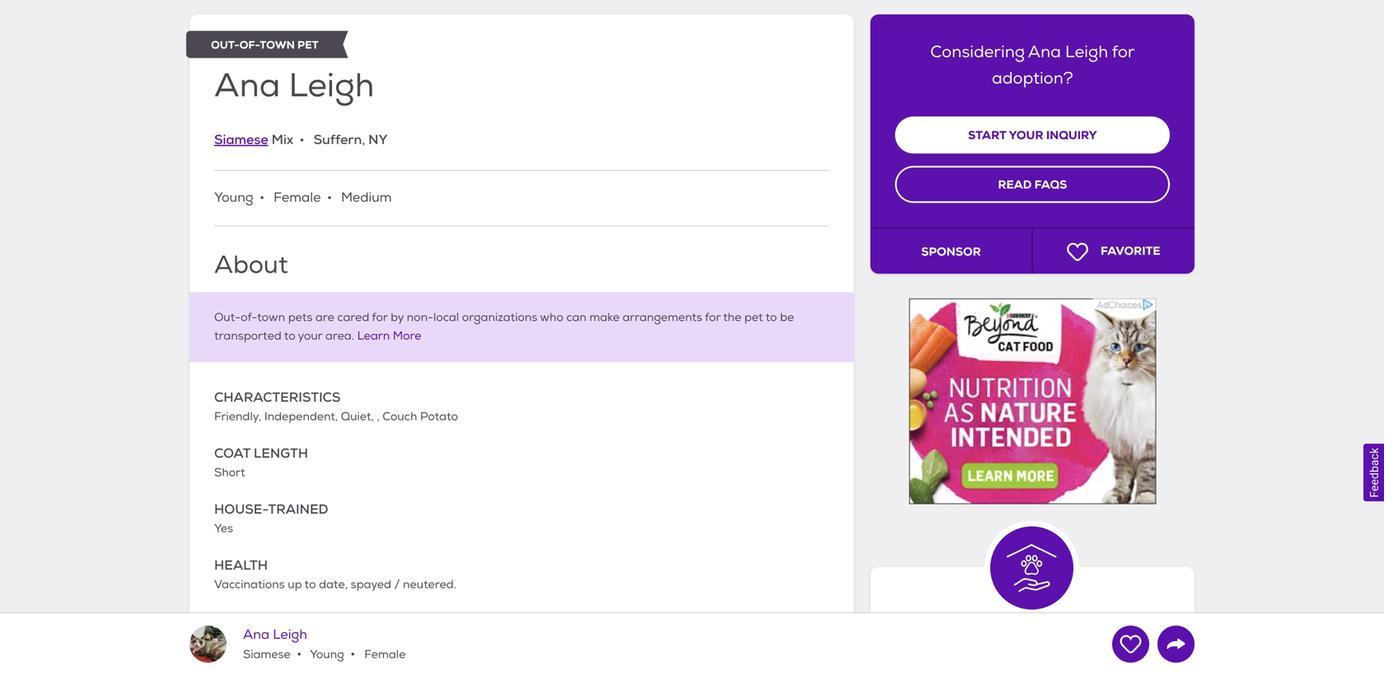 Task type: describe. For each thing, give the bounding box(es) containing it.
advertisement region
[[909, 299, 1157, 505]]

start your inquiry
[[969, 128, 1098, 143]]

length
[[254, 445, 308, 462]]

who
[[540, 311, 564, 325]]

trained
[[268, 501, 328, 518]]

/
[[394, 578, 400, 593]]

quiet,
[[341, 410, 374, 424]]

2 horizontal spatial to
[[766, 311, 777, 325]]

considering
[[931, 42, 1025, 63]]

1 horizontal spatial female
[[362, 648, 406, 663]]

about
[[214, 250, 288, 281]]

ana for suffern, ny
[[214, 65, 280, 107]]

start
[[969, 128, 1007, 143]]

siamese for siamese mix
[[214, 131, 268, 148]]

considering       ana leigh       for adoption?
[[931, 42, 1135, 89]]

short
[[214, 466, 245, 480]]

more
[[393, 329, 422, 344]]

potato
[[420, 410, 458, 424]]

are
[[316, 311, 334, 325]]

for pet's sake rescue
[[902, 624, 1164, 656]]

sake
[[1014, 624, 1072, 656]]

organizations
[[462, 311, 538, 325]]

good
[[214, 613, 255, 630]]

spayed
[[351, 578, 392, 593]]

friendly,
[[214, 410, 261, 424]]

health
[[214, 557, 268, 574]]

favorite
[[1101, 243, 1161, 259]]

the
[[724, 311, 742, 325]]

house-
[[214, 501, 268, 518]]

pet's
[[949, 624, 1007, 656]]

suffern, ny
[[314, 131, 388, 148]]

1 vertical spatial young
[[308, 648, 344, 663]]

out-of-town pets are cared for by non-local organizations who can make arrangements for the pet to be transported to your area.
[[214, 311, 795, 344]]

characteristics friendly, independent, quiet, , couch potato
[[214, 389, 458, 424]]

start your inquiry link
[[896, 117, 1170, 154]]

learn more
[[357, 329, 422, 344]]

with
[[333, 613, 369, 630]]

sponsor
[[922, 244, 982, 259]]

female inside pet physical characteristics element
[[274, 190, 321, 206]]

ana leigh for young
[[243, 627, 307, 644]]

ana leigh image
[[190, 626, 227, 664]]

ny
[[369, 131, 388, 148]]

siamese mix
[[214, 131, 293, 148]]

town for pet
[[260, 38, 295, 52]]

make
[[590, 311, 620, 325]]

your
[[1009, 128, 1044, 143]]

ana leigh for suffern, ny
[[214, 65, 375, 107]]

ana for young
[[243, 627, 270, 644]]

independent,
[[264, 410, 338, 424]]

can
[[567, 311, 587, 325]]

suffern,
[[314, 131, 365, 148]]

leigh inside considering       ana leigh       for adoption?
[[1066, 42, 1109, 63]]

pet physical characteristics element
[[214, 187, 830, 209]]

for inside considering       ana leigh       for adoption?
[[1112, 42, 1135, 63]]

1 horizontal spatial for
[[705, 311, 721, 325]]

pet type element
[[214, 129, 388, 150]]

young inside pet physical characteristics element
[[214, 190, 254, 206]]

medium
[[341, 190, 392, 206]]

0 horizontal spatial for
[[372, 311, 388, 325]]



Task type: vqa. For each thing, say whether or not it's contained in the screenshot.
Suffern, NY
yes



Task type: locate. For each thing, give the bounding box(es) containing it.
town for pets
[[257, 311, 285, 325]]

female down pet type element at top left
[[274, 190, 321, 206]]

town
[[260, 38, 295, 52], [257, 311, 285, 325]]

town inside out-of-town pets are cared for by non-local organizations who can make arrangements for the pet to be transported to your area.
[[257, 311, 285, 325]]

yes
[[214, 522, 233, 537]]

area.
[[326, 329, 354, 344]]

to left your
[[284, 329, 296, 344]]

adoption?
[[992, 68, 1074, 89]]

0 horizontal spatial young
[[214, 190, 254, 206]]

ana leigh
[[214, 65, 375, 107], [243, 627, 307, 644]]

0 vertical spatial young
[[214, 190, 254, 206]]

2 vertical spatial ana
[[243, 627, 270, 644]]

arrangements
[[623, 311, 703, 325]]

coat length short
[[214, 445, 308, 480]]

siamese inside pet type element
[[214, 131, 268, 148]]

other
[[214, 634, 247, 649]]

for pet's sake rescue link
[[887, 624, 1179, 656]]

female down with
[[362, 648, 406, 663]]

out-of-town pet
[[211, 38, 319, 52]]

your
[[298, 329, 323, 344]]

2 horizontal spatial for
[[1112, 42, 1135, 63]]

health vaccinations up to date, spayed / neutered.
[[214, 557, 457, 593]]

siamese left mix
[[214, 131, 268, 148]]

1 vertical spatial pet
[[745, 311, 763, 325]]

ana down 'out-of-town pet'
[[214, 65, 280, 107]]

0 vertical spatial pet
[[298, 38, 319, 52]]

rescue
[[1078, 624, 1164, 656]]

ana
[[1029, 42, 1062, 63], [214, 65, 280, 107], [243, 627, 270, 644]]

1 vertical spatial out-
[[214, 311, 241, 325]]

1 vertical spatial of-
[[241, 311, 257, 325]]

1 horizontal spatial pet
[[745, 311, 763, 325]]

siamese down in
[[243, 648, 291, 663]]

1 vertical spatial female
[[362, 648, 406, 663]]

out- inside out-of-town pets are cared for by non-local organizations who can make arrangements for the pet to be transported to your area.
[[214, 311, 241, 325]]

pets
[[288, 311, 313, 325]]

house-trained yes
[[214, 501, 328, 537]]

non-
[[407, 311, 434, 325]]

learn
[[357, 329, 390, 344]]

0 vertical spatial of-
[[240, 38, 260, 52]]

read
[[999, 177, 1032, 192]]

couch
[[383, 410, 417, 424]]

by
[[391, 311, 404, 325]]

0 horizontal spatial female
[[274, 190, 321, 206]]

date,
[[319, 578, 348, 593]]

leigh
[[1066, 42, 1109, 63], [289, 65, 375, 107], [273, 627, 307, 644]]

be
[[780, 311, 795, 325]]

,
[[377, 410, 380, 424]]

of-
[[240, 38, 260, 52], [241, 311, 257, 325]]

0 vertical spatial siamese
[[214, 131, 268, 148]]

female
[[274, 190, 321, 206], [362, 648, 406, 663]]

sponsor button
[[871, 229, 1033, 274]]

leigh up suffern,
[[289, 65, 375, 107]]

up
[[288, 578, 302, 593]]

for
[[1112, 42, 1135, 63], [372, 311, 388, 325], [705, 311, 721, 325]]

cats.
[[250, 634, 276, 649]]

favorite button
[[1033, 229, 1195, 274]]

ana up adoption?
[[1029, 42, 1062, 63]]

1 vertical spatial to
[[284, 329, 296, 344]]

to inside health vaccinations up to date, spayed / neutered.
[[305, 578, 316, 593]]

a
[[276, 613, 285, 630]]

cared
[[337, 311, 369, 325]]

for
[[902, 624, 942, 656]]

out- for out-of-town pets are cared for by non-local organizations who can make arrangements for the pet to be transported to your area.
[[214, 311, 241, 325]]

mix
[[272, 131, 293, 148]]

siamese link
[[214, 131, 268, 148]]

learn more link
[[357, 329, 422, 344]]

inquiry
[[1047, 128, 1098, 143]]

leigh up adoption?
[[1066, 42, 1109, 63]]

leigh right in
[[273, 627, 307, 644]]

2 vertical spatial leigh
[[273, 627, 307, 644]]

siamese
[[214, 131, 268, 148], [243, 648, 291, 663]]

1 vertical spatial ana
[[214, 65, 280, 107]]

good in a home with other cats.
[[214, 613, 369, 649]]

read faqs link
[[896, 166, 1170, 203]]

siamese for siamese
[[243, 648, 291, 663]]

young down siamese link
[[214, 190, 254, 206]]

0 horizontal spatial pet
[[298, 38, 319, 52]]

0 vertical spatial ana leigh
[[214, 65, 375, 107]]

ana left a
[[243, 627, 270, 644]]

leigh for young
[[273, 627, 307, 644]]

2 vertical spatial to
[[305, 578, 316, 593]]

0 vertical spatial ana
[[1029, 42, 1062, 63]]

home
[[289, 613, 330, 630]]

0 horizontal spatial to
[[284, 329, 296, 344]]

0 vertical spatial town
[[260, 38, 295, 52]]

1 vertical spatial siamese
[[243, 648, 291, 663]]

1 horizontal spatial young
[[308, 648, 344, 663]]

to left be
[[766, 311, 777, 325]]

faqs
[[1035, 177, 1068, 192]]

neutered.
[[403, 578, 457, 593]]

of- for out-of-town pets are cared for by non-local organizations who can make arrangements for the pet to be transported to your area.
[[241, 311, 257, 325]]

of- inside out-of-town pets are cared for by non-local organizations who can make arrangements for the pet to be transported to your area.
[[241, 311, 257, 325]]

0 vertical spatial out-
[[211, 38, 240, 52]]

to
[[766, 311, 777, 325], [284, 329, 296, 344], [305, 578, 316, 593]]

0 vertical spatial to
[[766, 311, 777, 325]]

young
[[214, 190, 254, 206], [308, 648, 344, 663]]

1 vertical spatial town
[[257, 311, 285, 325]]

out- for out-of-town pet
[[211, 38, 240, 52]]

characteristics
[[214, 389, 341, 406]]

pet
[[298, 38, 319, 52], [745, 311, 763, 325]]

1 vertical spatial leigh
[[289, 65, 375, 107]]

to right 'up'
[[305, 578, 316, 593]]

in
[[259, 613, 272, 630]]

coat
[[214, 445, 251, 462]]

transported
[[214, 329, 282, 344]]

ana inside considering       ana leigh       for adoption?
[[1029, 42, 1062, 63]]

young down home
[[308, 648, 344, 663]]

local
[[434, 311, 459, 325]]

1 horizontal spatial to
[[305, 578, 316, 593]]

read faqs
[[999, 177, 1068, 192]]

leigh for suffern, ny
[[289, 65, 375, 107]]

vaccinations
[[214, 578, 285, 593]]

1 vertical spatial ana leigh
[[243, 627, 307, 644]]

0 vertical spatial female
[[274, 190, 321, 206]]

of- for out-of-town pet
[[240, 38, 260, 52]]

pet inside out-of-town pets are cared for by non-local organizations who can make arrangements for the pet to be transported to your area.
[[745, 311, 763, 325]]

0 vertical spatial leigh
[[1066, 42, 1109, 63]]

out-
[[211, 38, 240, 52], [214, 311, 241, 325]]



